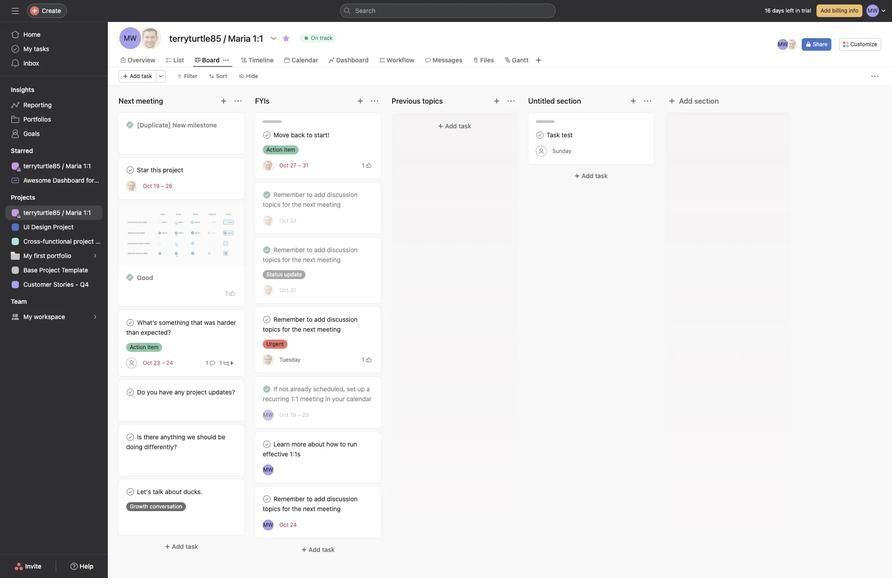 Task type: vqa. For each thing, say whether or not it's contained in the screenshot.
the top /
yes



Task type: locate. For each thing, give the bounding box(es) containing it.
4 add task image from the left
[[630, 98, 637, 105]]

– for 20
[[298, 412, 301, 419]]

0 vertical spatial item
[[284, 146, 295, 153]]

terryturtle85 / maria 1:1 for dashboard
[[23, 162, 91, 170]]

new
[[172, 121, 186, 129], [96, 177, 109, 184]]

2 vertical spatial project
[[186, 389, 207, 396]]

2 vertical spatial mw button
[[263, 520, 274, 531]]

terryturtle85 inside starred element
[[23, 162, 60, 170]]

my workspace link
[[5, 310, 102, 324]]

there
[[144, 434, 159, 441]]

1 mw button from the top
[[263, 410, 274, 421]]

this
[[151, 166, 161, 174]]

0 vertical spatial new
[[172, 121, 186, 129]]

Completed checkbox
[[262, 130, 272, 141], [535, 130, 546, 141], [125, 165, 136, 176], [262, 190, 272, 200], [262, 245, 272, 256], [262, 315, 272, 325], [262, 384, 272, 395], [125, 387, 136, 398], [125, 432, 136, 443], [262, 439, 272, 450]]

0 horizontal spatial more section actions image
[[235, 98, 242, 105]]

maria inside starred element
[[66, 162, 82, 170]]

1:1 up awesome dashboard for new project
[[83, 162, 91, 170]]

tab actions image
[[223, 58, 229, 63]]

completed image
[[262, 130, 272, 141], [535, 130, 546, 141], [125, 165, 136, 176], [262, 245, 272, 256], [125, 318, 136, 328], [125, 387, 136, 398], [262, 439, 272, 450], [125, 487, 136, 498], [262, 494, 272, 505]]

0 horizontal spatial 19
[[154, 183, 160, 190]]

terryturtle85
[[23, 162, 60, 170], [23, 209, 60, 217]]

1 vertical spatial in
[[325, 395, 330, 403]]

terryturtle85 inside the projects 'element'
[[23, 209, 60, 217]]

1 horizontal spatial action item
[[266, 146, 295, 153]]

0 vertical spatial my
[[23, 45, 32, 53]]

0 vertical spatial mw button
[[263, 410, 274, 421]]

first
[[34, 252, 45, 260]]

be
[[218, 434, 225, 441]]

billing
[[833, 7, 848, 14]]

in right left
[[796, 7, 800, 14]]

/ for design
[[62, 209, 64, 217]]

home
[[23, 31, 41, 38]]

19
[[154, 183, 160, 190], [290, 412, 296, 419]]

add task image
[[220, 98, 227, 105], [357, 98, 364, 105], [493, 98, 501, 105], [630, 98, 637, 105]]

0 vertical spatial terryturtle85 / maria 1:1 link
[[5, 159, 102, 173]]

1 more section actions image from the left
[[371, 98, 378, 105]]

/ for dashboard
[[62, 162, 64, 170]]

2 next from the top
[[303, 256, 316, 264]]

/ inside starred element
[[62, 162, 64, 170]]

0 vertical spatial maria
[[66, 162, 82, 170]]

maria up ui design project link
[[66, 209, 82, 217]]

more
[[292, 441, 306, 448]]

project down my first portfolio
[[39, 266, 60, 274]]

team button
[[0, 297, 27, 306]]

1 horizontal spatial action
[[266, 146, 283, 153]]

next meeting
[[119, 97, 163, 105]]

next
[[303, 201, 316, 208], [303, 256, 316, 264], [303, 326, 316, 333], [303, 506, 316, 513]]

hide sidebar image
[[12, 7, 19, 14]]

24
[[290, 217, 297, 224], [166, 360, 173, 367], [290, 522, 297, 529]]

project left oct 19 – 26
[[111, 177, 131, 184]]

tt button for oct 31
[[263, 285, 274, 296]]

functional
[[43, 238, 72, 245]]

2 vertical spatial 24
[[290, 522, 297, 529]]

4 remember from the top
[[274, 496, 305, 503]]

31 right 27
[[303, 162, 309, 169]]

0 vertical spatial oct 24
[[279, 217, 297, 224]]

more section actions image
[[371, 98, 378, 105], [644, 98, 652, 105]]

terryturtle85 / maria 1:1 up ui design project link
[[23, 209, 91, 217]]

my inside teams element
[[23, 313, 32, 321]]

see details, my workspace image
[[93, 315, 98, 320]]

1 horizontal spatial more section actions image
[[644, 98, 652, 105]]

0 horizontal spatial in
[[325, 395, 330, 403]]

0 horizontal spatial 31
[[290, 287, 296, 294]]

remember
[[274, 191, 305, 199], [274, 246, 305, 254], [274, 316, 305, 324], [274, 496, 305, 503]]

0 vertical spatial terryturtle85
[[23, 162, 60, 170]]

1 terryturtle85 / maria 1:1 from the top
[[23, 162, 91, 170]]

more section actions image left fyis
[[235, 98, 242, 105]]

maria inside the projects 'element'
[[66, 209, 82, 217]]

2 remember from the top
[[274, 246, 305, 254]]

0 horizontal spatial project
[[73, 238, 94, 245]]

2 my from the top
[[23, 252, 32, 260]]

projects button
[[0, 193, 35, 202]]

on
[[311, 35, 318, 41]]

is there anything we should be doing differently?
[[126, 434, 225, 451]]

project left plan at left top
[[73, 238, 94, 245]]

we
[[187, 434, 195, 441]]

0 horizontal spatial action
[[130, 344, 146, 351]]

add task
[[130, 73, 152, 80], [445, 122, 471, 130], [582, 172, 608, 180], [172, 543, 198, 551], [309, 546, 335, 554]]

oct 24 button for tt
[[279, 217, 297, 224]]

2 oct 24 button from the top
[[279, 522, 297, 529]]

tt button for tuesday
[[263, 355, 274, 366]]

1:1 inside "if not already scheduled, set up a recurring 1:1 meeting in your calendar"
[[291, 395, 298, 403]]

completed milestone image left [duplicate]
[[126, 121, 133, 129]]

do you have any project updates?
[[137, 389, 235, 396]]

star this project
[[137, 166, 183, 174]]

the
[[292, 201, 301, 208], [292, 256, 301, 264], [292, 326, 301, 333], [292, 506, 301, 513]]

4 add from the top
[[314, 496, 325, 503]]

add
[[821, 7, 831, 14], [130, 73, 140, 80], [679, 97, 693, 105], [445, 122, 457, 130], [582, 172, 594, 180], [172, 543, 184, 551], [309, 546, 321, 554]]

1 horizontal spatial project
[[163, 166, 183, 174]]

3 the from the top
[[292, 326, 301, 333]]

maria up awesome dashboard for new project
[[66, 162, 82, 170]]

my down team
[[23, 313, 32, 321]]

1 vertical spatial 31
[[290, 287, 296, 294]]

about for more
[[308, 441, 325, 448]]

1 my from the top
[[23, 45, 32, 53]]

19 left 26 on the top
[[154, 183, 160, 190]]

completed checkbox for fyis
[[262, 494, 272, 505]]

my left tasks
[[23, 45, 32, 53]]

0 vertical spatial project
[[163, 166, 183, 174]]

customer stories - q4
[[23, 281, 89, 288]]

my left first on the left of page
[[23, 252, 32, 260]]

19 for this
[[154, 183, 160, 190]]

2 the from the top
[[292, 256, 301, 264]]

0 vertical spatial oct 24 button
[[279, 217, 297, 224]]

3 remember to add discussion topics for the next meeting from the top
[[263, 316, 358, 333]]

0 horizontal spatial dashboard
[[53, 177, 84, 184]]

my inside "link"
[[23, 45, 32, 53]]

completed checkbox for next meeting
[[125, 487, 136, 498]]

0 vertical spatial 24
[[290, 217, 297, 224]]

in
[[796, 7, 800, 14], [325, 395, 330, 403]]

1 horizontal spatial more section actions image
[[508, 98, 515, 105]]

1 vertical spatial /
[[62, 209, 64, 217]]

Completed milestone checkbox
[[126, 121, 133, 129]]

dashboard down on track "dropdown button"
[[336, 56, 369, 64]]

in down scheduled,
[[325, 395, 330, 403]]

my first portfolio link
[[5, 249, 102, 263]]

/ up ui design project link
[[62, 209, 64, 217]]

about inside learn more about how to run effective 1:1s
[[308, 441, 325, 448]]

2 vertical spatial 1:1
[[291, 395, 298, 403]]

1 horizontal spatial in
[[796, 7, 800, 14]]

to inside learn more about how to run effective 1:1s
[[340, 441, 346, 448]]

1:1s
[[290, 451, 301, 458]]

project
[[111, 177, 131, 184], [53, 223, 74, 231], [39, 266, 60, 274]]

completed milestone image left good
[[126, 274, 133, 281]]

that
[[191, 319, 202, 327]]

0 vertical spatial completed milestone image
[[126, 121, 133, 129]]

project for this
[[163, 166, 183, 174]]

1 maria from the top
[[66, 162, 82, 170]]

2 more section actions image from the left
[[508, 98, 515, 105]]

not
[[279, 386, 289, 393]]

add inside button
[[821, 7, 831, 14]]

1:1 inside the projects 'element'
[[83, 209, 91, 217]]

about
[[308, 441, 325, 448], [165, 488, 182, 496]]

my
[[23, 45, 32, 53], [23, 252, 32, 260], [23, 313, 32, 321]]

was
[[204, 319, 216, 327]]

than
[[126, 329, 139, 337]]

set
[[347, 386, 356, 393]]

1:1 down awesome dashboard for new project
[[83, 209, 91, 217]]

my workspace
[[23, 313, 65, 321]]

what's something that was harder than expected?
[[126, 319, 236, 337]]

workflow link
[[380, 55, 415, 65]]

1 vertical spatial maria
[[66, 209, 82, 217]]

1 vertical spatial action item
[[130, 344, 159, 351]]

1 vertical spatial oct 24 button
[[279, 522, 297, 529]]

1 oct 24 from the top
[[279, 217, 297, 224]]

add
[[314, 191, 325, 199], [314, 246, 325, 254], [314, 316, 325, 324], [314, 496, 325, 503]]

3 remember from the top
[[274, 316, 305, 324]]

1 oct 24 button from the top
[[279, 217, 297, 224]]

1 vertical spatial 24
[[166, 360, 173, 367]]

add tab image
[[535, 57, 542, 64]]

2 terryturtle85 / maria 1:1 from the top
[[23, 209, 91, 217]]

1 vertical spatial 19
[[290, 412, 296, 419]]

27
[[290, 162, 297, 169]]

1 horizontal spatial dashboard
[[336, 56, 369, 64]]

sort button
[[205, 70, 231, 83]]

1 / from the top
[[62, 162, 64, 170]]

1 horizontal spatial new
[[172, 121, 186, 129]]

2 terryturtle85 / maria 1:1 link from the top
[[5, 206, 102, 220]]

0 vertical spatial dashboard
[[336, 56, 369, 64]]

left
[[786, 7, 794, 14]]

oct 24 button for mw
[[279, 522, 297, 529]]

19 left 20
[[290, 412, 296, 419]]

3 my from the top
[[23, 313, 32, 321]]

2 more section actions image from the left
[[644, 98, 652, 105]]

for inside awesome dashboard for new project link
[[86, 177, 94, 184]]

completed milestone image
[[126, 121, 133, 129], [126, 274, 133, 281]]

anything
[[160, 434, 185, 441]]

about left 'how' on the left of the page
[[308, 441, 325, 448]]

about right 'talk'
[[165, 488, 182, 496]]

action item down than
[[130, 344, 159, 351]]

more section actions image for next meeting
[[235, 98, 242, 105]]

terryturtle85 / maria 1:1 inside starred element
[[23, 162, 91, 170]]

on track
[[311, 35, 333, 41]]

0 vertical spatial 1:1
[[83, 162, 91, 170]]

/ inside the projects 'element'
[[62, 209, 64, 217]]

more actions image
[[158, 74, 163, 79]]

ui design project link
[[5, 220, 102, 235]]

sunday button
[[553, 148, 572, 155]]

1 discussion from the top
[[327, 191, 358, 199]]

0 vertical spatial terryturtle85 / maria 1:1
[[23, 162, 91, 170]]

1 vertical spatial terryturtle85
[[23, 209, 60, 217]]

0 horizontal spatial item
[[148, 344, 159, 351]]

terryturtle85 / maria 1:1 link for dashboard
[[5, 159, 102, 173]]

insights button
[[0, 85, 34, 94]]

terryturtle85 / maria 1:1 link inside starred element
[[5, 159, 102, 173]]

task
[[141, 73, 152, 80], [459, 122, 471, 130], [595, 172, 608, 180], [186, 543, 198, 551], [322, 546, 335, 554]]

dashboard right awesome
[[53, 177, 84, 184]]

– for 31
[[298, 162, 301, 169]]

1 vertical spatial terryturtle85 / maria 1:1
[[23, 209, 91, 217]]

trial
[[802, 7, 811, 14]]

/
[[62, 162, 64, 170], [62, 209, 64, 217]]

2 vertical spatial my
[[23, 313, 32, 321]]

any
[[174, 389, 185, 396]]

gantt link
[[505, 55, 529, 65]]

1 vertical spatial about
[[165, 488, 182, 496]]

0 horizontal spatial more section actions image
[[371, 98, 378, 105]]

terryturtle85 / maria 1:1 link up awesome
[[5, 159, 102, 173]]

action down than
[[130, 344, 146, 351]]

maria for for
[[66, 162, 82, 170]]

project up 26 on the top
[[163, 166, 183, 174]]

2 terryturtle85 from the top
[[23, 209, 60, 217]]

awesome
[[23, 177, 51, 184]]

about for talk
[[165, 488, 182, 496]]

sort
[[216, 73, 227, 80]]

terryturtle85 / maria 1:1 inside the projects 'element'
[[23, 209, 91, 217]]

project inside 'element'
[[73, 238, 94, 245]]

add task image for next meeting
[[220, 98, 227, 105]]

1 vertical spatial mw button
[[263, 465, 274, 476]]

– right 27
[[298, 162, 301, 169]]

2 maria from the top
[[66, 209, 82, 217]]

terryturtle85 up design
[[23, 209, 60, 217]]

item up 27
[[284, 146, 295, 153]]

for
[[86, 177, 94, 184], [282, 201, 290, 208], [282, 256, 290, 264], [282, 326, 290, 333], [282, 506, 290, 513]]

1 terryturtle85 / maria 1:1 link from the top
[[5, 159, 102, 173]]

1 terryturtle85 from the top
[[23, 162, 60, 170]]

completed image
[[262, 190, 272, 200], [262, 315, 272, 325], [262, 384, 272, 395], [125, 432, 136, 443]]

/ up awesome dashboard for new project link
[[62, 162, 64, 170]]

3 mw button from the top
[[263, 520, 274, 531]]

remember to add discussion topics for the next meeting
[[263, 191, 358, 208], [263, 246, 358, 264], [263, 316, 358, 333], [263, 496, 358, 513]]

days
[[773, 7, 784, 14]]

more section actions image down gantt link
[[508, 98, 515, 105]]

16
[[765, 7, 771, 14]]

3 add task image from the left
[[493, 98, 501, 105]]

1 horizontal spatial about
[[308, 441, 325, 448]]

1
[[362, 162, 364, 169], [225, 290, 228, 297], [362, 357, 364, 363], [206, 360, 208, 366], [219, 360, 222, 366]]

template
[[62, 266, 88, 274]]

1 horizontal spatial 31
[[303, 162, 309, 169]]

0 vertical spatial project
[[111, 177, 131, 184]]

– left 26 on the top
[[161, 183, 164, 190]]

None text field
[[167, 30, 266, 46]]

a
[[367, 386, 370, 393]]

0 horizontal spatial action item
[[130, 344, 159, 351]]

– right 23
[[162, 360, 165, 367]]

0 vertical spatial 19
[[154, 183, 160, 190]]

project up cross-functional project plan
[[53, 223, 74, 231]]

project right any
[[186, 389, 207, 396]]

more section actions image
[[235, 98, 242, 105], [508, 98, 515, 105]]

project inside starred element
[[111, 177, 131, 184]]

0 vertical spatial /
[[62, 162, 64, 170]]

add section
[[679, 97, 719, 105]]

tt button
[[263, 160, 274, 171], [126, 181, 137, 192], [263, 215, 274, 226], [263, 285, 274, 296], [263, 355, 274, 366]]

2 / from the top
[[62, 209, 64, 217]]

2 add task image from the left
[[357, 98, 364, 105]]

1 vertical spatial 1:1
[[83, 209, 91, 217]]

oct 24
[[279, 217, 297, 224], [279, 522, 297, 529]]

0 horizontal spatial new
[[96, 177, 109, 184]]

terryturtle85 / maria 1:1 link up ui design project
[[5, 206, 102, 220]]

1 topics from the top
[[263, 201, 281, 208]]

list
[[173, 56, 184, 64]]

1 more section actions image from the left
[[235, 98, 242, 105]]

terryturtle85 up awesome
[[23, 162, 60, 170]]

item down expected?
[[148, 344, 159, 351]]

2 discussion from the top
[[327, 246, 358, 254]]

1:1 down already
[[291, 395, 298, 403]]

1 vertical spatial project
[[73, 238, 94, 245]]

track
[[320, 35, 333, 41]]

0 vertical spatial about
[[308, 441, 325, 448]]

0 horizontal spatial about
[[165, 488, 182, 496]]

my inside "link"
[[23, 252, 32, 260]]

expected?
[[141, 329, 171, 337]]

1 vertical spatial completed milestone image
[[126, 274, 133, 281]]

1 remember to add discussion topics for the next meeting from the top
[[263, 191, 358, 208]]

oct 31 button
[[279, 287, 296, 294]]

oct 24 for tt
[[279, 217, 297, 224]]

terryturtle85 / maria 1:1 up awesome dashboard for new project link
[[23, 162, 91, 170]]

stories
[[53, 281, 74, 288]]

31 down update
[[290, 287, 296, 294]]

4 topics from the top
[[263, 506, 281, 513]]

1 completed milestone image from the top
[[126, 121, 133, 129]]

maria for project
[[66, 209, 82, 217]]

search
[[355, 7, 376, 14]]

1:1 inside starred element
[[83, 162, 91, 170]]

–
[[298, 162, 301, 169], [161, 183, 164, 190], [162, 360, 165, 367], [298, 412, 301, 419]]

Completed checkbox
[[125, 318, 136, 328], [125, 487, 136, 498], [262, 494, 272, 505]]

add task button
[[119, 70, 156, 83], [397, 118, 512, 134], [528, 168, 654, 184], [119, 539, 244, 555], [255, 542, 381, 559]]

invite button
[[9, 559, 47, 575]]

learn more about how to run effective 1:1s
[[263, 441, 357, 458]]

2 completed milestone image from the top
[[126, 274, 133, 281]]

status
[[266, 271, 283, 278]]

action down the move
[[266, 146, 283, 153]]

2 mw button from the top
[[263, 465, 274, 476]]

– left 20
[[298, 412, 301, 419]]

search list box
[[340, 4, 556, 18]]

2 remember to add discussion topics for the next meeting from the top
[[263, 246, 358, 264]]

1 vertical spatial terryturtle85 / maria 1:1 link
[[5, 206, 102, 220]]

show options image
[[270, 35, 277, 42]]

1 vertical spatial new
[[96, 177, 109, 184]]

1 add task image from the left
[[220, 98, 227, 105]]

action item down the move
[[266, 146, 295, 153]]

tt
[[146, 34, 154, 42], [789, 41, 795, 48], [265, 162, 272, 169], [128, 183, 135, 189], [265, 217, 272, 224], [265, 287, 272, 294], [265, 357, 272, 363]]

how
[[327, 441, 338, 448]]

2 oct 24 from the top
[[279, 522, 297, 529]]

1 vertical spatial action
[[130, 344, 146, 351]]

1 vertical spatial oct 24
[[279, 522, 297, 529]]

1 vertical spatial my
[[23, 252, 32, 260]]

1 vertical spatial dashboard
[[53, 177, 84, 184]]

1 horizontal spatial 19
[[290, 412, 296, 419]]



Task type: describe. For each thing, give the bounding box(es) containing it.
more section actions image for untitled section
[[644, 98, 652, 105]]

up
[[358, 386, 365, 393]]

fyis
[[255, 97, 270, 105]]

start!
[[314, 131, 330, 139]]

1 vertical spatial item
[[148, 344, 159, 351]]

1:1 for for
[[83, 162, 91, 170]]

– for 26
[[161, 183, 164, 190]]

add section button
[[665, 93, 723, 109]]

messages
[[433, 56, 463, 64]]

0 vertical spatial action item
[[266, 146, 295, 153]]

star
[[137, 166, 149, 174]]

task
[[547, 131, 560, 139]]

is
[[137, 434, 142, 441]]

help
[[80, 563, 93, 571]]

learn
[[274, 441, 290, 448]]

new inside starred element
[[96, 177, 109, 184]]

run
[[348, 441, 357, 448]]

2 horizontal spatial project
[[186, 389, 207, 396]]

calendar link
[[284, 55, 318, 65]]

something
[[159, 319, 189, 327]]

Completed milestone checkbox
[[126, 274, 133, 281]]

4 next from the top
[[303, 506, 316, 513]]

test
[[562, 131, 573, 139]]

1 vertical spatial project
[[53, 223, 74, 231]]

status update
[[266, 271, 302, 278]]

files
[[481, 56, 494, 64]]

20
[[302, 412, 309, 419]]

help button
[[65, 559, 99, 575]]

you
[[147, 389, 157, 396]]

list link
[[166, 55, 184, 65]]

3 topics from the top
[[263, 326, 281, 333]]

my first portfolio
[[23, 252, 71, 260]]

info
[[849, 7, 859, 14]]

starred element
[[0, 143, 131, 190]]

workspace
[[34, 313, 65, 321]]

timeline
[[248, 56, 274, 64]]

0 vertical spatial 31
[[303, 162, 309, 169]]

remove from starred image
[[283, 35, 290, 42]]

q4
[[80, 281, 89, 288]]

let's talk about ducks.
[[137, 488, 203, 496]]

see details, my first portfolio image
[[93, 253, 98, 259]]

0 vertical spatial in
[[796, 7, 800, 14]]

3 discussion from the top
[[327, 316, 358, 324]]

insights element
[[0, 82, 108, 143]]

my for my first portfolio
[[23, 252, 32, 260]]

project for functional
[[73, 238, 94, 245]]

2 topics from the top
[[263, 256, 281, 264]]

3 add from the top
[[314, 316, 325, 324]]

previous topics
[[392, 97, 443, 105]]

plan
[[95, 238, 108, 245]]

terryturtle85 / maria 1:1 for design
[[23, 209, 91, 217]]

4 discussion from the top
[[327, 496, 358, 503]]

terryturtle85 for dashboard
[[23, 162, 60, 170]]

more actions image
[[872, 73, 879, 80]]

1 remember from the top
[[274, 191, 305, 199]]

add billing info
[[821, 7, 859, 14]]

[duplicate] new milestone
[[137, 121, 217, 129]]

create button
[[27, 4, 67, 18]]

starred
[[11, 147, 33, 155]]

-
[[75, 281, 78, 288]]

my tasks link
[[5, 42, 102, 56]]

customer
[[23, 281, 52, 288]]

in inside "if not already scheduled, set up a recurring 1:1 meeting in your calendar"
[[325, 395, 330, 403]]

2 add from the top
[[314, 246, 325, 254]]

files link
[[473, 55, 494, 65]]

completed milestone image for good
[[126, 274, 133, 281]]

harder
[[217, 319, 236, 327]]

global element
[[0, 22, 108, 76]]

projects element
[[0, 190, 108, 294]]

goals
[[23, 130, 40, 137]]

add task image for previous topics
[[493, 98, 501, 105]]

your
[[332, 395, 345, 403]]

tasks
[[34, 45, 49, 53]]

milestone
[[187, 121, 217, 129]]

mw button for remember to add discussion topics for the next meeting
[[263, 520, 274, 531]]

effective
[[263, 451, 288, 458]]

board link
[[195, 55, 220, 65]]

teams element
[[0, 294, 108, 326]]

starred button
[[0, 146, 33, 155]]

team
[[11, 298, 27, 306]]

1 add from the top
[[314, 191, 325, 199]]

[duplicate]
[[137, 121, 171, 129]]

hide
[[246, 73, 258, 80]]

1 the from the top
[[292, 201, 301, 208]]

4 the from the top
[[292, 506, 301, 513]]

24 for tt
[[290, 217, 297, 224]]

have
[[159, 389, 173, 396]]

more section actions image for previous topics
[[508, 98, 515, 105]]

awesome dashboard for new project
[[23, 177, 131, 184]]

scheduled,
[[313, 386, 345, 393]]

share button
[[802, 38, 832, 51]]

more section actions image for fyis
[[371, 98, 378, 105]]

calendar
[[347, 395, 372, 403]]

updates?
[[208, 389, 235, 396]]

customize
[[851, 41, 878, 48]]

ui design project
[[23, 223, 74, 231]]

– for 24
[[162, 360, 165, 367]]

dashboard inside awesome dashboard for new project link
[[53, 177, 84, 184]]

meeting inside "if not already scheduled, set up a recurring 1:1 meeting in your calendar"
[[300, 395, 324, 403]]

cross-functional project plan link
[[5, 235, 108, 249]]

overview
[[128, 56, 155, 64]]

goals link
[[5, 127, 102, 141]]

overview link
[[120, 55, 155, 65]]

3 next from the top
[[303, 326, 316, 333]]

ducks.
[[183, 488, 203, 496]]

tt button for oct 24
[[263, 215, 274, 226]]

4 remember to add discussion topics for the next meeting from the top
[[263, 496, 358, 513]]

19 for not
[[290, 412, 296, 419]]

1 horizontal spatial item
[[284, 146, 295, 153]]

24 for mw
[[290, 522, 297, 529]]

my for my workspace
[[23, 313, 32, 321]]

add task image for fyis
[[357, 98, 364, 105]]

my for my tasks
[[23, 45, 32, 53]]

search button
[[340, 4, 556, 18]]

terryturtle85 / maria 1:1 link for design
[[5, 206, 102, 220]]

mw button for if not already scheduled, set up a recurring 1:1 meeting in your calendar
[[263, 410, 274, 421]]

0 vertical spatial action
[[266, 146, 283, 153]]

1 next from the top
[[303, 201, 316, 208]]

2 vertical spatial project
[[39, 266, 60, 274]]

1:1 for project
[[83, 209, 91, 217]]

oct 19 – 26
[[143, 183, 172, 190]]

should
[[197, 434, 216, 441]]

tuesday
[[279, 357, 301, 364]]

inbox
[[23, 59, 39, 67]]

portfolio
[[47, 252, 71, 260]]

dashboard link
[[329, 55, 369, 65]]

add inside button
[[679, 97, 693, 105]]

customize button
[[839, 38, 882, 51]]

talk
[[153, 488, 163, 496]]

oct 24 for mw
[[279, 522, 297, 529]]

26
[[166, 183, 172, 190]]

terryturtle85 for design
[[23, 209, 60, 217]]

completed milestone image for [duplicate] new milestone
[[126, 121, 133, 129]]

if
[[274, 386, 277, 393]]

my tasks
[[23, 45, 49, 53]]

conversation
[[150, 504, 182, 510]]

design
[[31, 223, 51, 231]]

add task image for untitled section
[[630, 98, 637, 105]]



